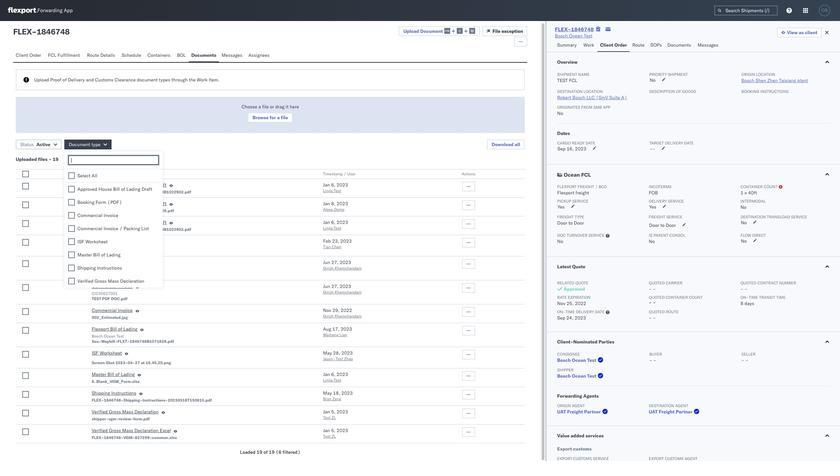 Task type: describe. For each thing, give the bounding box(es) containing it.
instructions-
[[143, 398, 168, 403]]

vgm-
[[109, 417, 119, 421]]

ready
[[572, 141, 585, 146]]

filename
[[126, 171, 143, 176]]

active
[[36, 142, 50, 147]]

2 pdf from the top
[[102, 296, 110, 301]]

destination for service
[[741, 215, 767, 219]]

0 vertical spatial messages
[[698, 42, 719, 48]]

intermodal
[[741, 199, 767, 204]]

the
[[189, 77, 196, 83]]

assignees button
[[246, 49, 274, 62]]

isf worksheet link
[[92, 350, 122, 358]]

files
[[38, 156, 47, 162]]

1 approved house bill of lading draft link from the top
[[92, 182, 167, 190]]

gross for vgm-
[[109, 409, 121, 415]]

1 vertical spatial work
[[197, 77, 208, 83]]

0 horizontal spatial messages button
[[219, 49, 246, 62]]

invoice up the s02_estimated.jpg
[[118, 307, 133, 313]]

2 doc.pdf from the top
[[111, 296, 128, 301]]

waybill- for jan
[[101, 208, 118, 213]]

client
[[806, 30, 818, 35]]

1 vertical spatial flexport
[[558, 190, 575, 196]]

on- for on-time delivery date
[[558, 309, 566, 314]]

to inside freight type door to door
[[569, 220, 573, 226]]

latest quote button
[[547, 257, 841, 277]]

document type
[[69, 142, 101, 147]]

1 horizontal spatial destination
[[650, 403, 675, 408]]

location for zhen
[[757, 72, 776, 77]]

of inside master bill of lading link
[[116, 372, 120, 377]]

overview button
[[547, 52, 841, 72]]

house for second approved house bill of lading draft link from the bottom of the page
[[113, 201, 126, 207]]

route
[[666, 309, 679, 314]]

approved for first approved house bill of lading draft link from the top of the page
[[92, 182, 112, 188]]

client-nominated parties button
[[547, 332, 841, 352]]

16,
[[567, 146, 574, 152]]

0 vertical spatial fcl
[[48, 52, 56, 58]]

flex-1846748-shipping-instructions-20230518t150615.pdf
[[92, 398, 212, 403]]

commercial up 'booking form (pdf)' link
[[78, 226, 102, 232]]

6, for 1st approved house bill of lading draft link from the bottom of the page
[[332, 219, 336, 225]]

flxt- down flexport bill of lading link
[[118, 339, 130, 344]]

(smv
[[596, 95, 609, 101]]

0 vertical spatial freight
[[578, 184, 595, 189]]

ocean down "flex-1846748"
[[570, 33, 583, 39]]

upload for upload proof of delivery and customs clearance document types through the work item.
[[34, 77, 49, 83]]

forwarding app link
[[8, 7, 73, 14]]

girish for test pdf doc.pdf
[[323, 290, 334, 295]]

approved for second approved house bill of lading draft link from the bottom of the page
[[92, 201, 112, 207]]

fob
[[650, 190, 659, 196]]

service right the turnover
[[589, 233, 605, 238]]

client-
[[558, 339, 574, 345]]

upload document
[[404, 28, 443, 34]]

flex-1846748 link
[[556, 26, 594, 33]]

view as client button
[[778, 28, 823, 37]]

destination for robert
[[558, 89, 583, 94]]

verified inside list box
[[78, 278, 94, 284]]

uploaded
[[16, 156, 37, 162]]

choose a file or drag it here
[[242, 104, 299, 110]]

doc
[[558, 233, 566, 238]]

for
[[270, 115, 276, 121]]

1 vertical spatial isf
[[92, 350, 99, 356]]

door up the doc
[[558, 220, 568, 226]]

house for first approved house bill of lading draft link from the top of the page
[[113, 182, 126, 188]]

ocean fcl
[[564, 171, 592, 178]]

0 vertical spatial a
[[259, 104, 261, 110]]

0 vertical spatial booking form (pdf)
[[78, 199, 122, 205]]

bosch ocean test link for shipper
[[558, 373, 605, 379]]

2 vertical spatial fcl
[[582, 171, 592, 178]]

work inside button
[[584, 42, 595, 48]]

commercial up the s02_estimated.jpg
[[92, 307, 117, 313]]

827299-
[[135, 435, 152, 440]]

/ for flexport freight / bco flexport freight
[[596, 184, 598, 189]]

1 vertical spatial shipping
[[92, 390, 110, 396]]

27, for ci230627001
[[332, 283, 339, 289]]

shipment
[[669, 72, 689, 77]]

uat freight partner for destination
[[650, 409, 693, 415]]

1 girish from the top
[[323, 266, 334, 271]]

copy- for first approved house bill of lading draft link from the top of the page
[[92, 190, 104, 194]]

client order for the client order button to the right
[[601, 42, 628, 48]]

1 horizontal spatial to
[[661, 222, 665, 228]]

0 horizontal spatial documents button
[[189, 49, 219, 62]]

draft for second approved house bill of lading draft link from the bottom of the page
[[156, 201, 167, 207]]

of- for first approved house bill of lading draft link from the top of the page
[[113, 190, 120, 194]]

browse for a file button
[[248, 113, 293, 123]]

clearance
[[115, 77, 136, 83]]

1 vertical spatial messages
[[222, 52, 243, 58]]

zl for verified gross mass declaration
[[332, 415, 336, 420]]

8
[[741, 301, 744, 306]]

gross inside list box
[[95, 278, 107, 284]]

buyer - -
[[650, 352, 663, 363]]

0 vertical spatial instructions
[[97, 265, 122, 271]]

jan for first approved house bill of lading draft link from the top of the page
[[323, 182, 330, 188]]

uat freight partner for origin
[[558, 409, 601, 415]]

upload for upload document
[[404, 28, 420, 34]]

flexport bill of lading
[[92, 326, 138, 332]]

jan for master bill of lading link
[[323, 372, 330, 377]]

view as client
[[788, 30, 818, 35]]

of- for 1st approved house bill of lading draft link from the bottom of the page
[[113, 227, 120, 232]]

form inside list box
[[96, 199, 106, 205]]

jan for "verified gross mass declaration excel" link
[[323, 428, 330, 434]]

sep for sep 16, 2023
[[558, 146, 566, 152]]

test inside shipment name test fcl
[[558, 78, 568, 83]]

commercial inside commercial invoice ci230627002 test pdf doc.pdf
[[92, 260, 117, 265]]

bosch ocean test down flex-1846748 link
[[556, 33, 593, 39]]

2 horizontal spatial document
[[421, 28, 443, 34]]

2 bill- from the top
[[104, 227, 113, 232]]

bosch inside origin location bosch shen zhen taixiang plant
[[742, 78, 755, 83]]

doc.pdf inside commercial invoice ci230627002 test pdf doc.pdf
[[111, 272, 128, 277]]

jan 5, 2023 test zl for verified gross mass declaration
[[323, 409, 348, 420]]

quote
[[573, 264, 586, 270]]

related
[[558, 281, 575, 285]]

flexport. image
[[8, 7, 37, 14]]

no inside is parent consol no
[[650, 238, 656, 244]]

transit
[[760, 295, 776, 300]]

destination transload service
[[741, 215, 808, 219]]

1 horizontal spatial documents button
[[665, 39, 696, 52]]

jan 6, 2023 linjia test for master bill of lading link
[[323, 372, 348, 383]]

04-
[[128, 360, 135, 365]]

0 vertical spatial delivery
[[666, 141, 684, 146]]

container
[[666, 295, 689, 300]]

1 horizontal spatial messages button
[[696, 39, 723, 52]]

bosch shen zhen taixiang plant link
[[742, 78, 809, 83]]

timestamp
[[323, 171, 343, 176]]

bosch down flexport bill of lading
[[92, 334, 103, 339]]

1 vertical spatial booking form (pdf)
[[92, 238, 136, 244]]

shipping inside list box
[[78, 265, 96, 271]]

0 vertical spatial isf worksheet
[[78, 239, 108, 245]]

booking
[[742, 89, 760, 94]]

originates
[[558, 105, 581, 110]]

1846748b1022902.pdf for first approved house bill of lading draft link from the top of the page
[[147, 190, 191, 194]]

agents
[[584, 393, 599, 399]]

1 vertical spatial freight
[[576, 190, 590, 196]]

invoice up commercial invoice / packing list
[[104, 213, 118, 218]]

approved house bill of lading draft for first approved house bill of lading draft link from the top of the page
[[92, 182, 167, 188]]

flxt- down filename
[[135, 190, 147, 194]]

jan 6, 2023 linjia test for 1st approved house bill of lading draft link from the bottom of the page
[[323, 219, 348, 231]]

vgm-
[[123, 435, 135, 440]]

sep 16, 2023
[[558, 146, 587, 152]]

bosch ocean test down consignee
[[558, 357, 597, 363]]

linjia for master bill of lading link
[[323, 378, 333, 383]]

1846748b1071626.pdf for jan 8, 2023
[[130, 208, 174, 213]]

mass inside list box
[[108, 278, 119, 284]]

flexport for flexport freight / bco flexport freight
[[558, 184, 577, 189]]

pdf inside commercial invoice ci230627002 test pdf doc.pdf
[[102, 272, 110, 277]]

fcl inside shipment name test fcl
[[570, 78, 578, 83]]

0 vertical spatial bosch ocean test link
[[556, 33, 593, 39]]

/ inside timestamp / user button
[[344, 171, 347, 176]]

door up the turnover
[[574, 220, 585, 226]]

os
[[822, 8, 829, 13]]

incoterms fob
[[650, 184, 672, 196]]

invoice up test pdf doc.pdf
[[118, 283, 133, 289]]

commercial invoice link for jun
[[92, 259, 133, 267]]

no up the "flow"
[[742, 220, 748, 226]]

2023 inside the jan 8, 2023 alexa demo
[[337, 201, 348, 207]]

1 vertical spatial isf worksheet
[[92, 350, 122, 356]]

waybill- for aug
[[101, 339, 118, 344]]

verified for flex-
[[92, 428, 108, 434]]

1 vertical spatial (pdf)
[[122, 238, 136, 244]]

jun 27, 2023 girish khemchandani for ci230627001
[[323, 283, 362, 295]]

taixiang
[[780, 78, 797, 83]]

origin agent
[[558, 403, 585, 408]]

sea-waybill-flxt-1846748b1071626.pdf for aug
[[92, 339, 174, 344]]

copy-bill-of-lading-flxt-1846748b1022902.pdf for 1st approved house bill of lading draft link from the bottom of the page
[[92, 227, 191, 232]]

route details button
[[84, 49, 119, 62]]

type for freight type door to door
[[575, 215, 585, 219]]

select
[[78, 173, 91, 179]]

quoted carrier - -
[[650, 281, 683, 292]]

invoice inside commercial invoice ci230627002 test pdf doc.pdf
[[118, 260, 133, 265]]

flex- for flex-1846748-shipping-instructions-20230518t150615.pdf
[[92, 398, 104, 403]]

description of goods
[[650, 89, 697, 94]]

1 vertical spatial verified gross mass declaration
[[92, 409, 159, 415]]

jun for ci230627001
[[323, 283, 331, 289]]

type for document type
[[92, 142, 101, 147]]

door down service
[[667, 222, 677, 228]]

verified gross mass declaration inside list box
[[78, 278, 144, 284]]

origin location bosch shen zhen taixiang plant
[[742, 72, 809, 83]]

bosch up summary
[[556, 33, 569, 39]]

incoterms
[[650, 184, 672, 189]]

service right the transload
[[792, 215, 808, 219]]

as
[[800, 30, 805, 35]]

bosch ocean test down flexport bill of lading
[[92, 334, 124, 339]]

form inside 'booking form (pdf)' link
[[110, 238, 121, 244]]

time for on-time transit time 8 days
[[750, 295, 759, 300]]

jan 5, 2023 test zl for verified gross mass declaration excel
[[323, 428, 348, 439]]

2023 inside 'may 18, 2023 bran zeng'
[[342, 390, 353, 396]]

1 khemchandani from the top
[[335, 266, 362, 271]]

freight down destination agent
[[660, 409, 675, 415]]

flex
[[13, 27, 32, 36]]

commercial up ci230627001
[[92, 283, 117, 289]]

isf inside list box
[[78, 239, 84, 245]]

master bill of lading link
[[92, 371, 135, 379]]

smb
[[594, 105, 603, 110]]

1 vertical spatial shipping instructions
[[92, 390, 136, 396]]

date up parties
[[596, 309, 605, 314]]

door up the "is"
[[650, 222, 660, 228]]

1846748b1071626.pdf for aug 17, 2023
[[130, 339, 174, 344]]

declaration for form.pdf
[[135, 409, 159, 415]]

0 vertical spatial master bill of lading
[[78, 252, 121, 258]]

linjia for 1st approved house bill of lading draft link from the bottom of the page
[[323, 226, 333, 231]]

2 approved house bill of lading draft link from the top
[[92, 200, 167, 208]]

2023 inside aug 17, 2023 weiheng lian
[[341, 326, 352, 332]]

0 horizontal spatial app
[[64, 7, 73, 14]]

quoted for quoted route - -
[[650, 309, 665, 314]]

0 vertical spatial client
[[601, 42, 614, 48]]

verified gross mass declaration link
[[92, 409, 159, 417]]

freight inside freight type door to door
[[558, 215, 574, 219]]

commercial invoice for ci230627001
[[92, 283, 133, 289]]

list
[[141, 226, 149, 232]]

2022 inside the nov 29, 2022 girish khemchandani
[[341, 307, 352, 313]]

1 vertical spatial master bill of lading
[[92, 372, 135, 377]]

flex-1846748-vgm-827299-common.xlsx
[[92, 435, 177, 440]]

latest quote
[[558, 264, 586, 270]]

export customs
[[558, 446, 592, 452]]

excel
[[160, 428, 171, 434]]

jan 6, 2023 linjia test for first approved house bill of lading draft link from the top of the page
[[323, 182, 348, 193]]

0 horizontal spatial 1846748
[[37, 27, 70, 36]]

mass for 1846748-
[[122, 428, 133, 434]]

customs
[[95, 77, 114, 83]]

bosch ocean test down shipper
[[558, 373, 597, 379]]

bosch inside destination location robert bosch llc (smv suite a)
[[573, 95, 586, 101]]

partner for destination agent
[[676, 409, 693, 415]]

27, for ci230627002
[[332, 260, 339, 265]]

view
[[788, 30, 799, 35]]

worksheet inside list box
[[86, 239, 108, 245]]

commercial invoice inside list box
[[78, 213, 118, 218]]

shipping instructions link
[[92, 390, 136, 398]]

nov inside quoted contract number - - rate expiration nov 25, 2022
[[558, 301, 566, 306]]

house inside list box
[[99, 186, 112, 192]]

2 vertical spatial test
[[92, 296, 101, 301]]

no down the priority
[[650, 77, 656, 83]]

fcl fulfillment button
[[45, 49, 84, 62]]

zhao
[[344, 356, 353, 361]]

service up service
[[669, 199, 685, 204]]

0 horizontal spatial delivery
[[576, 309, 594, 314]]

seller
[[742, 352, 756, 357]]

jan for second approved house bill of lading draft link from the bottom of the page
[[323, 201, 330, 207]]

plant
[[798, 78, 809, 83]]

approved for 1st approved house bill of lading draft link from the bottom of the page
[[92, 219, 112, 225]]

invoice up 'booking form (pdf)' link
[[104, 226, 118, 232]]

agent for origin agent
[[572, 403, 585, 408]]

bill inside flexport bill of lading link
[[110, 326, 117, 332]]

draft for 1st approved house bill of lading draft link from the bottom of the page
[[156, 219, 167, 225]]

verified gross mass declaration excel
[[92, 428, 171, 434]]

1 horizontal spatial 1846748
[[572, 26, 594, 33]]

1 horizontal spatial client order button
[[598, 39, 630, 52]]

ocean down flexport bill of lading
[[104, 334, 116, 339]]

2 commercial invoice link from the top
[[92, 283, 133, 291]]

jan for verified gross mass declaration link
[[323, 409, 330, 415]]

master inside list box
[[78, 252, 92, 258]]

booking instructions
[[742, 89, 789, 94]]

ocean down consignee
[[572, 357, 587, 363]]

delivery service
[[650, 199, 685, 204]]

bosch down shipper
[[558, 373, 571, 379]]

16.45.20.png
[[146, 360, 171, 365]]

browse
[[253, 115, 269, 121]]

approved house bill of lading draft inside list box
[[78, 186, 152, 192]]

bol
[[177, 52, 186, 58]]

origin for origin agent
[[558, 403, 571, 408]]

declaration for 827299-
[[135, 428, 159, 434]]

summary
[[558, 42, 577, 48]]

ocean fcl button
[[547, 165, 841, 184]]

service down the flexport freight / bco flexport freight
[[573, 199, 589, 204]]

transload
[[768, 215, 791, 219]]

commercial invoice for s02_estimated.jpg
[[92, 307, 133, 313]]

uat for destination
[[650, 409, 658, 415]]

1 vertical spatial booking
[[92, 238, 109, 244]]

bosch down consignee
[[558, 357, 571, 363]]

may for may 28, 2023
[[323, 350, 332, 356]]

2023-
[[116, 360, 128, 365]]

status
[[20, 142, 34, 147]]

ocean down shipper
[[572, 373, 587, 379]]



Task type: vqa. For each thing, say whether or not it's contained in the screenshot.


Task type: locate. For each thing, give the bounding box(es) containing it.
6 jan from the top
[[323, 428, 330, 434]]

flexport for flexport bill of lading
[[92, 326, 109, 332]]

zl
[[332, 415, 336, 420], [332, 434, 336, 439]]

1 vertical spatial approved house bill of lading draft link
[[92, 200, 167, 208]]

client order
[[601, 42, 628, 48], [16, 52, 41, 58]]

0 vertical spatial shipping instructions
[[78, 265, 122, 271]]

1 yes from the left
[[558, 204, 565, 210]]

jan 5, 2023 test zl
[[323, 409, 348, 420], [323, 428, 348, 439]]

master inside master bill of lading link
[[92, 372, 106, 377]]

freight down the pickup
[[558, 215, 574, 219]]

6. blank_vgm_form.xlsx
[[92, 379, 140, 384]]

flex-1846748
[[556, 26, 594, 33]]

client right work button
[[601, 42, 614, 48]]

no down intermodal
[[741, 204, 747, 210]]

1 jun 27, 2023 girish khemchandani from the top
[[323, 260, 362, 271]]

quoted inside quoted carrier - -
[[650, 281, 665, 285]]

ci230627002
[[92, 267, 118, 272]]

fcl down shipment
[[570, 78, 578, 83]]

3 6, from the top
[[332, 372, 336, 377]]

0 horizontal spatial client order button
[[13, 49, 45, 62]]

file left or
[[262, 104, 269, 110]]

1 horizontal spatial partner
[[676, 409, 693, 415]]

1 horizontal spatial yes
[[650, 204, 657, 210]]

weiheng
[[323, 332, 339, 337]]

0 vertical spatial 1846748-
[[104, 398, 123, 403]]

jan 6, 2023 linjia test up 18,
[[323, 372, 348, 383]]

sea- up isf worksheet link
[[92, 339, 101, 344]]

1 vertical spatial 5,
[[332, 428, 336, 434]]

no inside intermodal no
[[741, 204, 747, 210]]

target delivery date
[[650, 141, 694, 146]]

freight type door to door
[[558, 215, 585, 226]]

None checkbox
[[22, 171, 29, 177], [22, 183, 29, 190], [68, 199, 75, 206], [68, 225, 75, 232], [68, 238, 75, 245], [22, 239, 29, 246], [68, 252, 75, 258], [68, 265, 75, 271], [22, 284, 29, 291], [22, 308, 29, 315], [22, 373, 29, 379], [22, 171, 29, 177], [22, 183, 29, 190], [68, 199, 75, 206], [68, 225, 75, 232], [68, 238, 75, 245], [22, 239, 29, 246], [68, 252, 75, 258], [68, 265, 75, 271], [22, 284, 29, 291], [22, 308, 29, 315], [22, 373, 29, 379]]

1846748- for instructions
[[104, 398, 123, 403]]

may up bran on the bottom
[[323, 390, 332, 396]]

quoted for quoted carrier - -
[[650, 281, 665, 285]]

of inside flexport bill of lading link
[[118, 326, 122, 332]]

mass for vgm-
[[122, 409, 133, 415]]

1846748b1022902.pdf for 1st approved house bill of lading draft link from the bottom of the page
[[147, 227, 191, 232]]

worksheet
[[86, 239, 108, 245], [100, 350, 122, 356]]

1 horizontal spatial fcl
[[570, 78, 578, 83]]

document for document type
[[69, 142, 90, 147]]

documents button right bol
[[189, 49, 219, 62]]

5, for verified gross mass declaration
[[332, 409, 336, 415]]

3 khemchandani from the top
[[335, 314, 362, 319]]

2 yes from the left
[[650, 204, 657, 210]]

declaration inside list box
[[120, 278, 144, 284]]

(pdf) up commercial invoice / packing list
[[108, 199, 122, 205]]

isf worksheet up shot
[[92, 350, 122, 356]]

0 vertical spatial count
[[765, 184, 778, 189]]

no down the "flow"
[[742, 238, 748, 244]]

date for --
[[685, 141, 694, 146]]

girish
[[323, 266, 334, 271], [323, 290, 334, 295], [323, 314, 334, 319]]

documents for documents button to the left
[[191, 52, 217, 58]]

commercial invoice link for nov
[[92, 307, 133, 315]]

no down the doc
[[558, 238, 564, 244]]

booking form (pdf) down all
[[78, 199, 122, 205]]

2 copy- from the top
[[92, 227, 104, 232]]

1 partner from the left
[[585, 409, 601, 415]]

sep for sep 24, 2023
[[558, 315, 566, 321]]

uat freight partner link for destination
[[650, 409, 702, 415]]

all
[[92, 173, 97, 179]]

agent
[[572, 403, 585, 408], [676, 403, 689, 408]]

ocean up the flexport freight / bco flexport freight
[[564, 171, 581, 178]]

0 vertical spatial lading-
[[120, 190, 135, 194]]

khemchandani up the nov 29, 2022 girish khemchandani
[[335, 290, 362, 295]]

27
[[135, 360, 140, 365]]

verified for shipper-
[[92, 409, 108, 415]]

os button
[[818, 3, 833, 18]]

uat for origin
[[558, 409, 567, 415]]

/ inside document type / filename button
[[122, 171, 125, 176]]

1846748b1022902.pdf
[[147, 190, 191, 194], [147, 227, 191, 232]]

location for llc
[[584, 89, 603, 94]]

1 jun from the top
[[323, 260, 331, 265]]

girish down "tian"
[[323, 266, 334, 271]]

2 uat from the left
[[650, 409, 658, 415]]

2 6, from the top
[[332, 219, 336, 225]]

2 copy-bill-of-lading-flxt-1846748b1022902.pdf from the top
[[92, 227, 191, 232]]

1 uat freight partner link from the left
[[558, 409, 610, 415]]

doc.pdf down ci230627002 at the bottom of the page
[[111, 272, 128, 277]]

1 uat freight partner from the left
[[558, 409, 601, 415]]

2 vertical spatial document
[[92, 171, 111, 176]]

0 horizontal spatial fcl
[[48, 52, 56, 58]]

0 vertical spatial flex-
[[556, 26, 572, 33]]

jan inside the jan 8, 2023 alexa demo
[[323, 201, 330, 207]]

instructions
[[761, 89, 789, 94]]

linjia up feb
[[323, 226, 333, 231]]

upload inside button
[[404, 28, 420, 34]]

1 horizontal spatial on-
[[741, 295, 750, 300]]

0 horizontal spatial file
[[262, 104, 269, 110]]

bosch ocean test link down shipper
[[558, 373, 605, 379]]

flex- up shipper-
[[92, 398, 104, 403]]

uat freight partner link for origin
[[558, 409, 610, 415]]

1 sea-waybill-flxt-1846748b1071626.pdf from the top
[[92, 208, 174, 213]]

1 lading- from the top
[[120, 190, 135, 194]]

2 27, from the top
[[332, 283, 339, 289]]

work right the
[[197, 77, 208, 83]]

1 waybill- from the top
[[101, 208, 118, 213]]

delivery left and
[[68, 77, 85, 83]]

flex- for flex-1846748
[[556, 26, 572, 33]]

robert
[[558, 95, 572, 101]]

form
[[96, 199, 106, 205], [110, 238, 121, 244]]

1 vertical spatial 1846748-
[[104, 435, 123, 440]]

form down all
[[96, 199, 106, 205]]

1 horizontal spatial work
[[584, 42, 595, 48]]

sops
[[651, 42, 662, 48]]

yes for pickup
[[558, 204, 565, 210]]

2 girish from the top
[[323, 290, 334, 295]]

19 right loaded
[[257, 449, 263, 455]]

verified down ci230627002 at the bottom of the page
[[78, 278, 94, 284]]

bosch left llc
[[573, 95, 586, 101]]

doc.pdf
[[111, 272, 128, 277], [111, 296, 128, 301]]

6, down jason-
[[332, 372, 336, 377]]

2 lading- from the top
[[120, 227, 135, 232]]

0 horizontal spatial client order
[[16, 52, 41, 58]]

bill inside master bill of lading link
[[108, 372, 114, 377]]

2 uat freight partner link from the left
[[650, 409, 702, 415]]

2022 inside quoted contract number - - rate expiration nov 25, 2022
[[575, 301, 587, 306]]

1 may from the top
[[323, 350, 332, 356]]

0 vertical spatial worksheet
[[86, 239, 108, 245]]

on- up sep 24, 2023
[[558, 309, 566, 314]]

bran
[[323, 396, 332, 401]]

overview
[[558, 59, 578, 65]]

0 horizontal spatial to
[[569, 220, 573, 226]]

mass up review-
[[122, 409, 133, 415]]

0 horizontal spatial on-
[[558, 309, 566, 314]]

/ inside list box
[[120, 226, 123, 232]]

khemchandani for test pdf doc.pdf
[[335, 290, 362, 295]]

1 vertical spatial bill-
[[104, 227, 113, 232]]

consol
[[670, 233, 686, 238]]

ocean inside button
[[564, 171, 581, 178]]

0 vertical spatial copy-
[[92, 190, 104, 194]]

0 horizontal spatial client
[[16, 52, 28, 58]]

copy-bill-of-lading-flxt-1846748b1022902.pdf for first approved house bill of lading draft link from the top of the page
[[92, 190, 191, 194]]

jan for 1st approved house bill of lading draft link from the bottom of the page
[[323, 219, 330, 225]]

2022 right "29," at bottom
[[341, 307, 352, 313]]

2 1846748b1071626.pdf from the top
[[130, 339, 174, 344]]

isf worksheet up bookingform.pdf
[[78, 239, 108, 245]]

location inside destination location robert bosch llc (smv suite a)
[[584, 89, 603, 94]]

2 of- from the top
[[113, 227, 120, 232]]

1 vertical spatial commercial invoice
[[92, 283, 133, 289]]

1 vertical spatial jun
[[323, 283, 331, 289]]

verified down shipper-
[[92, 428, 108, 434]]

file down it
[[281, 115, 288, 121]]

2 uat freight partner from the left
[[650, 409, 693, 415]]

1 27, from the top
[[332, 260, 339, 265]]

to down freight service in the top of the page
[[661, 222, 665, 228]]

test inside may 28, 2023 jason-test zhao
[[336, 356, 343, 361]]

list box
[[64, 169, 163, 288]]

declaration
[[120, 278, 144, 284], [135, 409, 159, 415], [135, 428, 159, 434]]

sea-
[[92, 208, 101, 213], [92, 339, 101, 344]]

test down ci230627001
[[92, 296, 101, 301]]

fcl fulfillment
[[48, 52, 80, 58]]

location inside origin location bosch shen zhen taixiang plant
[[757, 72, 776, 77]]

/ left 'bco'
[[596, 184, 598, 189]]

messages button
[[696, 39, 723, 52], [219, 49, 246, 62]]

tian
[[323, 244, 331, 249]]

1846748 up work button
[[572, 26, 594, 33]]

lading- for first approved house bill of lading draft link from the top of the page
[[120, 190, 135, 194]]

6, for first approved house bill of lading draft link from the top of the page
[[332, 182, 336, 188]]

date for sep 16, 2023
[[586, 141, 596, 146]]

1 horizontal spatial messages
[[698, 42, 719, 48]]

doc.pdf down ci230627001
[[111, 296, 128, 301]]

document
[[137, 77, 158, 83]]

0 vertical spatial work
[[584, 42, 595, 48]]

0 vertical spatial verified
[[78, 278, 94, 284]]

2 jan from the top
[[323, 201, 330, 207]]

1 vertical spatial sep
[[558, 315, 566, 321]]

0 vertical spatial mass
[[108, 278, 119, 284]]

origin for origin location bosch shen zhen taixiang plant
[[742, 72, 756, 77]]

declaration up form.pdf
[[135, 409, 159, 415]]

6, for master bill of lading link
[[332, 372, 336, 377]]

booking inside list box
[[78, 199, 95, 205]]

2 zl from the top
[[332, 434, 336, 439]]

/ for commercial invoice / packing list
[[120, 226, 123, 232]]

download
[[492, 142, 514, 147]]

shipment name test fcl
[[558, 72, 590, 83]]

/ for document type / filename
[[122, 171, 125, 176]]

0 vertical spatial upload
[[404, 28, 420, 34]]

of- up 'booking form (pdf)' link
[[113, 227, 120, 232]]

1 of- from the top
[[113, 190, 120, 194]]

3 jan 6, 2023 linjia test from the top
[[323, 372, 348, 383]]

nov inside the nov 29, 2022 girish khemchandani
[[323, 307, 332, 313]]

2023 inside feb 23, 2023 tian chen
[[341, 238, 352, 244]]

19 right ∙ at the top of the page
[[53, 156, 59, 162]]

1 uat from the left
[[558, 409, 567, 415]]

0 vertical spatial copy-bill-of-lading-flxt-1846748b1022902.pdf
[[92, 190, 191, 194]]

carrier
[[666, 281, 683, 285]]

19 for of
[[269, 449, 275, 455]]

shipping instructions
[[78, 265, 122, 271], [92, 390, 136, 396]]

2 horizontal spatial fcl
[[582, 171, 592, 178]]

girish inside the nov 29, 2022 girish khemchandani
[[323, 314, 334, 319]]

on- inside on-time transit time 8 days
[[741, 295, 750, 300]]

0 horizontal spatial nov
[[323, 307, 332, 313]]

1 copy- from the top
[[92, 190, 104, 194]]

commercial up commercial invoice / packing list
[[78, 213, 102, 218]]

uat down destination agent
[[650, 409, 658, 415]]

1 vertical spatial 2022
[[341, 307, 352, 313]]

1 1846748b1022902.pdf from the top
[[147, 190, 191, 194]]

verified
[[78, 278, 94, 284], [92, 409, 108, 415], [92, 428, 108, 434]]

time
[[750, 295, 759, 300], [777, 295, 786, 300], [566, 309, 575, 314]]

destination
[[558, 89, 583, 94], [741, 215, 767, 219], [650, 403, 675, 408]]

0 horizontal spatial upload
[[34, 77, 49, 83]]

1846748b1071626.pdf
[[130, 208, 174, 213], [130, 339, 174, 344]]

delivery right target
[[666, 141, 684, 146]]

client order for leftmost the client order button
[[16, 52, 41, 58]]

invoice
[[104, 213, 118, 218], [104, 226, 118, 232], [118, 260, 133, 265], [118, 283, 133, 289], [118, 307, 133, 313]]

1 horizontal spatial 19
[[257, 449, 263, 455]]

2 vertical spatial destination
[[650, 403, 675, 408]]

type inside button
[[92, 142, 101, 147]]

nominated
[[574, 339, 598, 345]]

instructions inside shipping instructions link
[[111, 390, 136, 396]]

goods
[[683, 89, 697, 94]]

19 for ∙
[[53, 156, 59, 162]]

1 vertical spatial worksheet
[[100, 350, 122, 356]]

-
[[32, 27, 37, 36], [650, 146, 653, 152], [653, 146, 656, 152], [650, 286, 652, 292], [654, 286, 656, 292], [741, 286, 744, 292], [745, 286, 748, 292], [650, 300, 652, 306], [654, 300, 656, 306], [650, 315, 652, 321], [654, 315, 656, 321], [650, 357, 653, 363], [654, 357, 657, 363], [742, 357, 745, 363], [746, 357, 749, 363]]

time for on-time delivery date
[[566, 309, 575, 314]]

bosch ocean test link up summary
[[556, 33, 593, 39]]

document inside button
[[92, 171, 111, 176]]

gross down ci230627002 at the bottom of the page
[[95, 278, 107, 284]]

zeng
[[333, 396, 342, 401]]

freight down origin agent on the bottom of the page
[[568, 409, 584, 415]]

1 vertical spatial documents
[[191, 52, 217, 58]]

0 vertical spatial gross
[[95, 278, 107, 284]]

3 approved house bill of lading draft link from the top
[[92, 219, 167, 227]]

1 agent from the left
[[572, 403, 585, 408]]

freight up door to door
[[650, 215, 666, 219]]

0 horizontal spatial document
[[69, 142, 90, 147]]

1 vertical spatial instructions
[[111, 390, 136, 396]]

0 vertical spatial flexport
[[558, 184, 577, 189]]

bill- down type
[[104, 190, 113, 194]]

shipping instructions down 6. blank_vgm_form.xlsx
[[92, 390, 136, 396]]

1 jan from the top
[[323, 182, 330, 188]]

29,
[[333, 307, 340, 313]]

booking form (pdf) up bookingform.pdf
[[92, 238, 136, 244]]

Search Shipments (/) text field
[[715, 6, 779, 15]]

shipping down 6.
[[92, 390, 110, 396]]

documents
[[668, 42, 692, 48], [191, 52, 217, 58]]

0 vertical spatial jun 27, 2023 girish khemchandani
[[323, 260, 362, 271]]

0 horizontal spatial order
[[29, 52, 41, 58]]

order left route button
[[615, 42, 628, 48]]

document for document type / filename
[[92, 171, 111, 176]]

freight up pickup service
[[576, 190, 590, 196]]

timestamp / user
[[323, 171, 356, 176]]

bill
[[127, 182, 134, 188], [113, 186, 120, 192], [127, 201, 134, 207], [127, 219, 134, 225], [93, 252, 100, 258], [110, 326, 117, 332], [108, 372, 114, 377]]

quoted inside quoted container count - -
[[650, 295, 665, 300]]

khemchandani inside the nov 29, 2022 girish khemchandani
[[335, 314, 362, 319]]

2023 inside may 28, 2023 jason-test zhao
[[342, 350, 353, 356]]

1 vertical spatial declaration
[[135, 409, 159, 415]]

0 vertical spatial bill-
[[104, 190, 113, 194]]

flex- for flex-1846748-vgm-827299-common.xlsx
[[92, 435, 104, 440]]

fcl up the flexport freight / bco flexport freight
[[582, 171, 592, 178]]

may inside 'may 18, 2023 bran zeng'
[[323, 390, 332, 396]]

1 5, from the top
[[332, 409, 336, 415]]

2 agent from the left
[[676, 403, 689, 408]]

flxt-
[[135, 190, 147, 194], [118, 208, 130, 213], [135, 227, 147, 232], [118, 339, 130, 344]]

5, for verified gross mass declaration excel
[[332, 428, 336, 434]]

bosch ocean test link for consignee
[[558, 357, 605, 364]]

1 jan 6, 2023 linjia test from the top
[[323, 182, 348, 193]]

work
[[584, 42, 595, 48], [197, 77, 208, 83]]

a inside button
[[277, 115, 280, 121]]

1 vertical spatial 1846748b1071626.pdf
[[130, 339, 174, 344]]

freight down "ocean fcl"
[[578, 184, 595, 189]]

from
[[582, 105, 593, 110]]

2 sea- from the top
[[92, 339, 101, 344]]

2 partner from the left
[[676, 409, 693, 415]]

approved house bill of lading draft for 1st approved house bill of lading draft link from the bottom of the page
[[92, 219, 167, 225]]

jun for ci230627002
[[323, 260, 331, 265]]

girish down "29," at bottom
[[323, 314, 334, 319]]

0 vertical spatial test
[[558, 78, 568, 83]]

draft inside list box
[[142, 186, 152, 192]]

5 jan from the top
[[323, 409, 330, 415]]

3 commercial invoice link from the top
[[92, 307, 133, 315]]

0 horizontal spatial route
[[87, 52, 99, 58]]

route details
[[87, 52, 115, 58]]

1 vertical spatial of-
[[113, 227, 120, 232]]

flow
[[741, 233, 752, 238]]

master bill of lading up ci230627002 at the bottom of the page
[[78, 252, 121, 258]]

parties
[[599, 339, 615, 345]]

may up jason-
[[323, 350, 332, 356]]

0 horizontal spatial 2022
[[341, 307, 352, 313]]

2 khemchandani from the top
[[335, 290, 362, 295]]

flxt- up 'booking form (pdf)' link
[[135, 227, 147, 232]]

order for leftmost the client order button
[[29, 52, 41, 58]]

girish for s02_estimated.jpg
[[323, 314, 334, 319]]

2 horizontal spatial time
[[777, 295, 786, 300]]

commercial invoice ci230627002 test pdf doc.pdf
[[92, 260, 133, 277]]

ci230627001
[[92, 291, 118, 296]]

27,
[[332, 260, 339, 265], [332, 283, 339, 289]]

bill-
[[104, 190, 113, 194], [104, 227, 113, 232]]

0 vertical spatial isf
[[78, 239, 84, 245]]

2 5, from the top
[[332, 428, 336, 434]]

1 vertical spatial doc.pdf
[[111, 296, 128, 301]]

khemchandani down "29," at bottom
[[335, 314, 362, 319]]

forwarding up flex - 1846748
[[37, 7, 63, 14]]

may for may 18, 2023
[[323, 390, 332, 396]]

select all
[[78, 173, 97, 179]]

messages
[[698, 42, 719, 48], [222, 52, 243, 58]]

may inside may 28, 2023 jason-test zhao
[[323, 350, 332, 356]]

order for the client order button to the right
[[615, 42, 628, 48]]

1846748- for gross
[[104, 435, 123, 440]]

2 horizontal spatial destination
[[741, 215, 767, 219]]

quoted left the carrier
[[650, 281, 665, 285]]

2 linjia from the top
[[323, 226, 333, 231]]

sea-waybill-flxt-1846748b1071626.pdf up 04-
[[92, 339, 174, 344]]

time up the 24,
[[566, 309, 575, 314]]

through
[[172, 77, 188, 83]]

related quote
[[558, 281, 589, 285]]

1 sea- from the top
[[92, 208, 101, 213]]

description
[[650, 89, 676, 94]]

3 jan from the top
[[323, 219, 330, 225]]

to up the turnover
[[569, 220, 573, 226]]

partner for origin agent
[[585, 409, 601, 415]]

count inside quoted container count - -
[[690, 295, 703, 300]]

0 vertical spatial sep
[[558, 146, 566, 152]]

2022
[[575, 301, 587, 306], [341, 307, 352, 313]]

1846748- up verified gross mass declaration link
[[104, 398, 123, 403]]

verified inside verified gross mass declaration link
[[92, 409, 108, 415]]

no inside originates from smb app no
[[558, 110, 564, 116]]

sea-waybill-flxt-1846748b1071626.pdf for jan
[[92, 208, 174, 213]]

3 linjia from the top
[[323, 378, 333, 383]]

(pdf) inside list box
[[108, 199, 122, 205]]

2 jan 6, 2023 linjia test from the top
[[323, 219, 348, 231]]

1 6, from the top
[[332, 182, 336, 188]]

documents for the rightmost documents button
[[668, 42, 692, 48]]

0 horizontal spatial location
[[584, 89, 603, 94]]

0 horizontal spatial yes
[[558, 204, 565, 210]]

route for route
[[633, 42, 645, 48]]

1 jan 5, 2023 test zl from the top
[[323, 409, 348, 420]]

1846748b1071626.pdf up 16.45.20.png
[[130, 339, 174, 344]]

27, down chen
[[332, 260, 339, 265]]

mass up the vgm-
[[122, 428, 133, 434]]

sep
[[558, 146, 566, 152], [558, 315, 566, 321]]

0 vertical spatial 5,
[[332, 409, 336, 415]]

bosch ocean test link down consignee
[[558, 357, 605, 364]]

quoted inside quoted contract number - - rate expiration nov 25, 2022
[[741, 281, 757, 285]]

quoted container count - -
[[650, 295, 703, 306]]

0 vertical spatial 2022
[[575, 301, 587, 306]]

1 horizontal spatial 2022
[[575, 301, 587, 306]]

forwarding for forwarding app
[[37, 7, 63, 14]]

location
[[757, 72, 776, 77], [584, 89, 603, 94]]

1 vertical spatial a
[[277, 115, 280, 121]]

verified gross mass declaration up review-
[[92, 409, 159, 415]]

file exception button
[[483, 26, 528, 36], [483, 26, 528, 36]]

0 vertical spatial may
[[323, 350, 332, 356]]

robert bosch llc (smv suite a) link
[[558, 95, 628, 101]]

2022 down expiration
[[575, 301, 587, 306]]

proof
[[50, 77, 61, 83]]

1 copy-bill-of-lading-flxt-1846748b1022902.pdf from the top
[[92, 190, 191, 194]]

quoted inside quoted route - -
[[650, 309, 665, 314]]

upload
[[404, 28, 420, 34], [34, 77, 49, 83]]

test down ci230627002 at the bottom of the page
[[92, 272, 101, 277]]

jun down "tian"
[[323, 260, 331, 265]]

0 vertical spatial pdf
[[102, 272, 110, 277]]

None checkbox
[[68, 172, 75, 179], [68, 186, 75, 193], [22, 202, 29, 208], [68, 212, 75, 219], [22, 220, 29, 227], [22, 260, 29, 267], [68, 278, 75, 284], [22, 327, 29, 334], [22, 351, 29, 358], [22, 391, 29, 398], [22, 410, 29, 417], [22, 429, 29, 435], [68, 172, 75, 179], [68, 186, 75, 193], [22, 202, 29, 208], [68, 212, 75, 219], [22, 220, 29, 227], [22, 260, 29, 267], [68, 278, 75, 284], [22, 327, 29, 334], [22, 351, 29, 358], [22, 391, 29, 398], [22, 410, 29, 417], [22, 429, 29, 435]]

door to door
[[650, 222, 677, 228]]

1 vertical spatial delivery
[[650, 199, 668, 204]]

zl for verified gross mass declaration excel
[[332, 434, 336, 439]]

jun 27, 2023 girish khemchandani for ci230627002
[[323, 260, 362, 271]]

0 vertical spatial documents
[[668, 42, 692, 48]]

bosch up booking
[[742, 78, 755, 83]]

document type / filename
[[92, 171, 143, 176]]

route for route details
[[87, 52, 99, 58]]

girish up "29," at bottom
[[323, 290, 334, 295]]

rate
[[558, 295, 567, 300]]

list box containing select all
[[64, 169, 163, 288]]

flex- down shipper-
[[92, 435, 104, 440]]

shipping instructions inside list box
[[78, 265, 122, 271]]

linjia up 'may 18, 2023 bran zeng' on the bottom of the page
[[323, 378, 333, 383]]

2 1846748- from the top
[[104, 435, 123, 440]]

screen
[[92, 360, 105, 365]]

verified inside "verified gross mass declaration excel" link
[[92, 428, 108, 434]]

0 vertical spatial delivery
[[68, 77, 85, 83]]

1 horizontal spatial route
[[633, 42, 645, 48]]

1 horizontal spatial count
[[765, 184, 778, 189]]

s02_estimated.jpg
[[92, 315, 128, 320]]

0 vertical spatial 1846748b1071626.pdf
[[130, 208, 174, 213]]

/
[[122, 171, 125, 176], [344, 171, 347, 176], [596, 184, 598, 189], [120, 226, 123, 232]]

master bill of lading
[[78, 252, 121, 258], [92, 372, 135, 377]]

None text field
[[71, 158, 158, 163]]

copy-bill-of-lading-flxt-1846748b1022902.pdf up 'booking form (pdf)' link
[[92, 227, 191, 232]]

2 jan 5, 2023 test zl from the top
[[323, 428, 348, 439]]

type inside freight type door to door
[[575, 215, 585, 219]]

2 sea-waybill-flxt-1846748b1071626.pdf from the top
[[92, 339, 174, 344]]

forwarding for forwarding agents
[[558, 393, 583, 399]]

6,
[[332, 182, 336, 188], [332, 219, 336, 225], [332, 372, 336, 377]]

partner down destination agent
[[676, 409, 693, 415]]

4 jan from the top
[[323, 372, 330, 377]]

1 horizontal spatial nov
[[558, 301, 566, 306]]

no down the "is"
[[650, 238, 656, 244]]

file inside button
[[281, 115, 288, 121]]

2 jun from the top
[[323, 283, 331, 289]]

1 commercial invoice link from the top
[[92, 259, 133, 267]]

test inside commercial invoice ci230627002 test pdf doc.pdf
[[92, 272, 101, 277]]

yes for delivery
[[650, 204, 657, 210]]

2 1846748b1022902.pdf from the top
[[147, 227, 191, 232]]

2 may from the top
[[323, 390, 332, 396]]

1 vertical spatial may
[[323, 390, 332, 396]]

1 1846748- from the top
[[104, 398, 123, 403]]

khemchandani down chen
[[335, 266, 362, 271]]

2 vertical spatial flex-
[[92, 435, 104, 440]]

on- for on-time transit time 8 days
[[741, 295, 750, 300]]

worksheet up shot
[[100, 350, 122, 356]]

19 left (6
[[269, 449, 275, 455]]

3 girish from the top
[[323, 314, 334, 319]]

0 vertical spatial doc.pdf
[[111, 272, 128, 277]]

2 vertical spatial verified
[[92, 428, 108, 434]]

1 vertical spatial flex-
[[92, 398, 104, 403]]

commercial up ci230627002 at the bottom of the page
[[92, 260, 117, 265]]

0 vertical spatial 6,
[[332, 182, 336, 188]]

0 horizontal spatial count
[[690, 295, 703, 300]]

documents right bol 'button'
[[191, 52, 217, 58]]

sea- for jan
[[92, 208, 101, 213]]

2 waybill- from the top
[[101, 339, 118, 344]]

flxt- up packing
[[118, 208, 130, 213]]

quoted for quoted contract number - - rate expiration nov 25, 2022
[[741, 281, 757, 285]]

1 bill- from the top
[[104, 190, 113, 194]]

copy- for 1st approved house bill of lading draft link from the bottom of the page
[[92, 227, 104, 232]]

delivery up sep 24, 2023
[[576, 309, 594, 314]]

1 vertical spatial commercial invoice link
[[92, 283, 133, 291]]

export
[[558, 446, 573, 452]]

0 horizontal spatial origin
[[558, 403, 571, 408]]

1 zl from the top
[[332, 415, 336, 420]]

app inside originates from smb app no
[[604, 105, 611, 110]]

1 doc.pdf from the top
[[111, 272, 128, 277]]

1 1846748b1071626.pdf from the top
[[130, 208, 174, 213]]

1 linjia from the top
[[323, 188, 333, 193]]

2 jun 27, 2023 girish khemchandani from the top
[[323, 283, 362, 295]]

1 vertical spatial pdf
[[102, 296, 110, 301]]

1 vertical spatial client
[[16, 52, 28, 58]]

1 pdf from the top
[[102, 272, 110, 277]]

document type / filename button
[[91, 170, 310, 177]]

/ inside the flexport freight / bco flexport freight
[[596, 184, 598, 189]]

destination inside destination location robert bosch llc (smv suite a)
[[558, 89, 583, 94]]

client order button
[[598, 39, 630, 52], [13, 49, 45, 62]]

origin inside origin location bosch shen zhen taixiang plant
[[742, 72, 756, 77]]

1 vertical spatial destination
[[741, 215, 767, 219]]

agent for destination agent
[[676, 403, 689, 408]]

date right 'ready'
[[586, 141, 596, 146]]

delivery down fob
[[650, 199, 668, 204]]

commercial invoice link down bookingform.pdf
[[92, 259, 133, 267]]

1 vertical spatial sea-
[[92, 339, 101, 344]]

/ right type
[[122, 171, 125, 176]]



